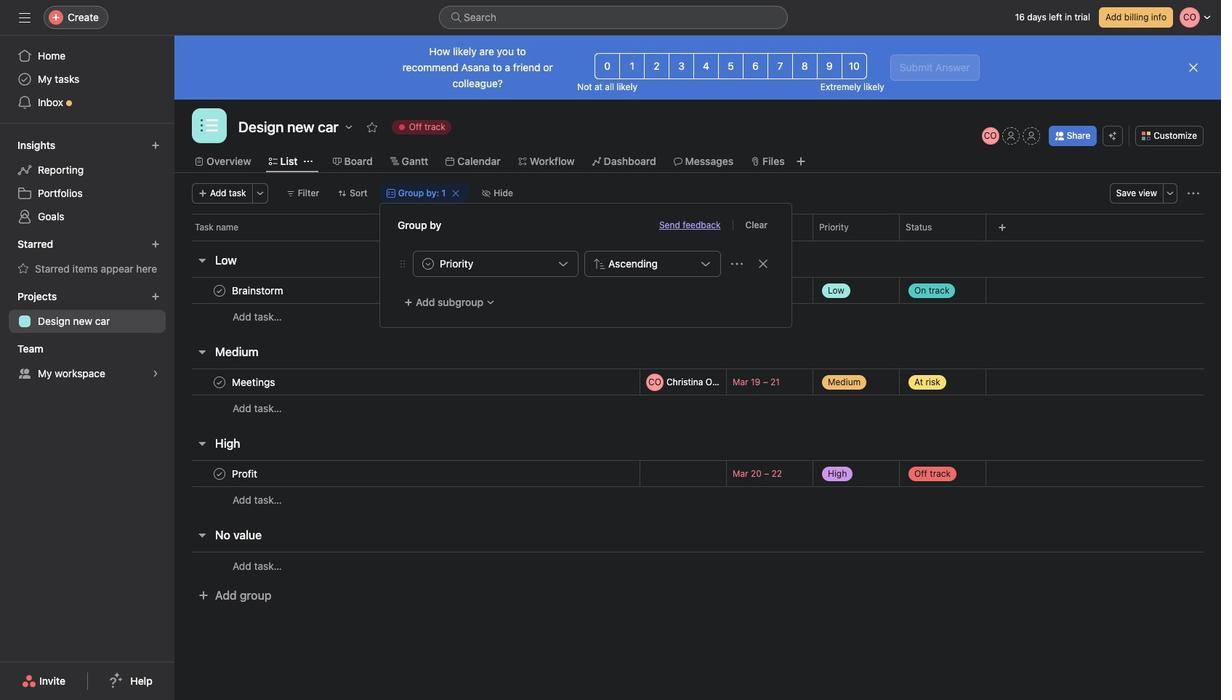 Task type: describe. For each thing, give the bounding box(es) containing it.
show menu image
[[731, 258, 743, 270]]

mark complete image for task name text box
[[211, 465, 228, 482]]

header low tree grid
[[174, 277, 1221, 330]]

Mark complete checkbox
[[211, 465, 228, 482]]

Task name text field
[[229, 466, 262, 481]]

mark complete image for task name text field inside the meetings cell
[[211, 373, 228, 391]]

more actions image
[[256, 189, 264, 198]]

teams element
[[0, 336, 174, 388]]

projects element
[[0, 284, 174, 336]]

mark complete image
[[211, 282, 228, 299]]

collapse task list for this group image for mark complete option
[[196, 438, 208, 449]]

meetings cell
[[174, 369, 640, 395]]

task name text field for mark complete checkbox inside brainstorm cell
[[229, 283, 288, 298]]

see details, my workspace image
[[151, 369, 160, 378]]

collapse task list for this group image for mark complete checkbox inside brainstorm cell
[[196, 254, 208, 266]]

3 collapse task list for this group image from the top
[[196, 529, 208, 541]]

remove image
[[758, 258, 769, 270]]

brainstorm cell
[[174, 277, 640, 304]]

task name text field for mark complete checkbox within meetings cell
[[229, 375, 280, 389]]

manage project members image
[[982, 127, 999, 145]]

new insights image
[[151, 141, 160, 150]]

starred element
[[0, 231, 174, 284]]

profit cell
[[174, 460, 640, 487]]



Task type: locate. For each thing, give the bounding box(es) containing it.
ask ai image
[[1109, 132, 1118, 140]]

None radio
[[669, 53, 694, 79], [694, 53, 719, 79], [718, 53, 744, 79], [743, 53, 768, 79], [768, 53, 793, 79], [842, 53, 867, 79], [669, 53, 694, 79], [694, 53, 719, 79], [718, 53, 744, 79], [743, 53, 768, 79], [768, 53, 793, 79], [842, 53, 867, 79]]

Task name text field
[[229, 283, 288, 298], [229, 375, 280, 389]]

add tab image
[[795, 156, 807, 167]]

1 mark complete checkbox from the top
[[211, 282, 228, 299]]

2 mark complete image from the top
[[211, 465, 228, 482]]

add to starred image
[[366, 121, 378, 133]]

mark complete image
[[211, 373, 228, 391], [211, 465, 228, 482]]

1 mark complete image from the top
[[211, 373, 228, 391]]

insights element
[[0, 132, 174, 231]]

list box
[[439, 6, 788, 29]]

task name text field inside brainstorm cell
[[229, 283, 288, 298]]

add field image
[[998, 223, 1007, 232]]

mark complete image inside the profit cell
[[211, 465, 228, 482]]

dismiss image
[[1188, 62, 1200, 73]]

mark complete checkbox right new project or portfolio icon
[[211, 282, 228, 299]]

show options for due date column image
[[792, 223, 801, 232]]

mark complete checkbox inside meetings cell
[[211, 373, 228, 391]]

new project or portfolio image
[[151, 292, 160, 301]]

global element
[[0, 36, 174, 123]]

add items to starred image
[[151, 240, 160, 249]]

hide sidebar image
[[19, 12, 31, 23]]

row
[[174, 214, 1221, 241], [192, 240, 1204, 241], [174, 277, 1221, 304], [174, 303, 1221, 330], [174, 369, 1221, 395], [174, 395, 1221, 422], [174, 460, 1221, 487], [174, 486, 1221, 513], [174, 552, 1221, 579]]

header high tree grid
[[174, 460, 1221, 513]]

2 mark complete checkbox from the top
[[211, 373, 228, 391]]

mark complete checkbox for header medium tree grid
[[211, 373, 228, 391]]

1 task name text field from the top
[[229, 283, 288, 298]]

1 collapse task list for this group image from the top
[[196, 254, 208, 266]]

task name text field inside meetings cell
[[229, 375, 280, 389]]

0 vertical spatial collapse task list for this group image
[[196, 254, 208, 266]]

mark complete image inside meetings cell
[[211, 373, 228, 391]]

2 collapse task list for this group image from the top
[[196, 438, 208, 449]]

mark complete checkbox right the see details, my workspace image
[[211, 373, 228, 391]]

mark complete checkbox inside brainstorm cell
[[211, 282, 228, 299]]

2 vertical spatial collapse task list for this group image
[[196, 529, 208, 541]]

mark complete image right the see details, my workspace image
[[211, 373, 228, 391]]

1 vertical spatial mark complete checkbox
[[211, 373, 228, 391]]

collapse task list for this group image
[[196, 346, 208, 358]]

0 vertical spatial mark complete checkbox
[[211, 282, 228, 299]]

list image
[[201, 117, 218, 134]]

tab actions image
[[304, 157, 312, 166]]

clear image
[[452, 189, 460, 198]]

dialog
[[380, 204, 792, 327]]

mark complete checkbox for header low tree grid
[[211, 282, 228, 299]]

0 vertical spatial mark complete image
[[211, 373, 228, 391]]

2 task name text field from the top
[[229, 375, 280, 389]]

collapse task list for this group image
[[196, 254, 208, 266], [196, 438, 208, 449], [196, 529, 208, 541]]

0 vertical spatial task name text field
[[229, 283, 288, 298]]

1 vertical spatial mark complete image
[[211, 465, 228, 482]]

mark complete image left task name text box
[[211, 465, 228, 482]]

header medium tree grid
[[174, 369, 1221, 422]]

1 vertical spatial task name text field
[[229, 375, 280, 389]]

Mark complete checkbox
[[211, 282, 228, 299], [211, 373, 228, 391]]

1 vertical spatial collapse task list for this group image
[[196, 438, 208, 449]]

option group
[[595, 53, 867, 79]]

None radio
[[595, 53, 620, 79], [620, 53, 645, 79], [644, 53, 670, 79], [792, 53, 818, 79], [817, 53, 842, 79], [595, 53, 620, 79], [620, 53, 645, 79], [644, 53, 670, 79], [792, 53, 818, 79], [817, 53, 842, 79]]



Task type: vqa. For each thing, say whether or not it's contained in the screenshot.
Clear Image
yes



